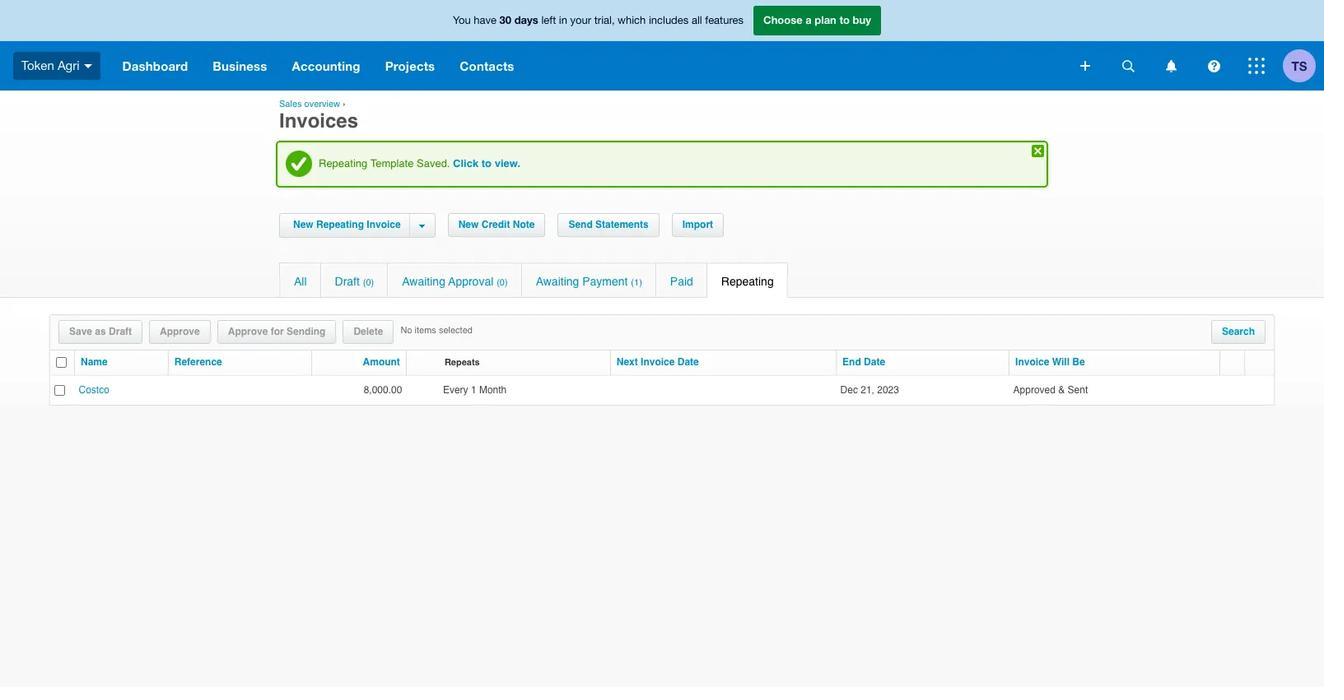 Task type: locate. For each thing, give the bounding box(es) containing it.
banner
[[0, 0, 1324, 91]]

next
[[617, 357, 638, 368]]

save as draft
[[69, 326, 132, 338]]

awaiting left approval
[[402, 275, 446, 288]]

(0) right approval
[[497, 278, 508, 288]]

costco link
[[79, 384, 109, 396]]

repeating inside repeating link
[[721, 275, 774, 288]]

awaiting for awaiting approval
[[402, 275, 446, 288]]

awaiting
[[402, 275, 446, 288], [536, 275, 579, 288]]

paid link
[[656, 264, 707, 297]]

dec 21, 2023
[[841, 384, 905, 396]]

0 horizontal spatial to
[[482, 157, 492, 170]]

statements
[[596, 219, 649, 231]]

left
[[541, 14, 556, 27]]

1 approve from the left
[[160, 326, 200, 338]]

new inside new credit note link
[[459, 219, 479, 231]]

banner containing ts
[[0, 0, 1324, 91]]

repeating down invoices
[[319, 157, 368, 170]]

repeating link
[[707, 264, 788, 297]]

svg image
[[1249, 58, 1265, 74], [1166, 60, 1177, 72]]

dec
[[841, 384, 858, 396]]

draft right all
[[335, 275, 360, 288]]

new inside 'new repeating invoice' link
[[293, 219, 314, 231]]

import link
[[673, 214, 723, 236]]

awaiting left payment
[[536, 275, 579, 288]]

draft (0)
[[335, 275, 374, 288]]

next invoice date
[[617, 357, 699, 368]]

1 awaiting from the left
[[402, 275, 446, 288]]

2 new from the left
[[459, 219, 479, 231]]

all
[[294, 275, 307, 288]]

to
[[840, 13, 850, 27], [482, 157, 492, 170]]

name
[[81, 357, 108, 368]]

1 horizontal spatial draft
[[335, 275, 360, 288]]

approved                                                            & sent
[[1014, 384, 1094, 396]]

0 horizontal spatial date
[[678, 357, 699, 368]]

to right click
[[482, 157, 492, 170]]

(0) up delete
[[363, 278, 374, 288]]

agri
[[58, 58, 80, 72]]

reference link
[[174, 357, 222, 369]]

you have 30 days left in your trial, which includes all features
[[453, 13, 744, 27]]

repeating right paid
[[721, 275, 774, 288]]

new for new credit note
[[459, 219, 479, 231]]

1 horizontal spatial awaiting
[[536, 275, 579, 288]]

sales overview › invoices
[[279, 99, 358, 133]]

reference
[[174, 357, 222, 368]]

1 horizontal spatial invoice
[[641, 357, 675, 368]]

new left credit on the left
[[459, 219, 479, 231]]

includes
[[649, 14, 689, 27]]

all
[[692, 14, 702, 27]]

21,
[[861, 384, 875, 396]]

date right end on the right of the page
[[864, 357, 885, 368]]

token agri button
[[0, 41, 110, 91]]

click
[[453, 157, 479, 170]]

payment
[[582, 275, 628, 288]]

0 horizontal spatial new
[[293, 219, 314, 231]]

1 horizontal spatial new
[[459, 219, 479, 231]]

approve up reference
[[160, 326, 200, 338]]

amount link
[[363, 357, 400, 369]]

(0)
[[363, 278, 374, 288], [497, 278, 508, 288]]

approve left 'for'
[[228, 326, 268, 338]]

2 horizontal spatial invoice
[[1016, 357, 1050, 368]]

contacts button
[[447, 41, 527, 91]]

date
[[678, 357, 699, 368], [864, 357, 885, 368]]

1 new from the left
[[293, 219, 314, 231]]

token agri
[[21, 58, 80, 72]]

0 horizontal spatial invoice
[[367, 219, 401, 231]]

sent
[[1068, 384, 1088, 396]]

approve for approve for sending
[[228, 326, 268, 338]]

draft right as in the top left of the page
[[109, 326, 132, 338]]

0 vertical spatial to
[[840, 13, 850, 27]]

end date link
[[843, 357, 885, 369]]

2 awaiting from the left
[[536, 275, 579, 288]]

0 horizontal spatial draft
[[109, 326, 132, 338]]

1 vertical spatial repeating
[[316, 219, 364, 231]]

1 (0) from the left
[[363, 278, 374, 288]]

date right "next"
[[678, 357, 699, 368]]

repeating
[[319, 157, 368, 170], [316, 219, 364, 231], [721, 275, 774, 288]]

overview
[[304, 99, 340, 110]]

1 horizontal spatial date
[[864, 357, 885, 368]]

1 horizontal spatial (0)
[[497, 278, 508, 288]]

30
[[500, 13, 512, 27]]

new credit note
[[459, 219, 535, 231]]

0 horizontal spatial awaiting
[[402, 275, 446, 288]]

days
[[514, 13, 538, 27]]

1 horizontal spatial approve
[[228, 326, 268, 338]]

name link
[[81, 357, 108, 369]]

None checkbox
[[56, 358, 67, 368], [54, 385, 65, 396], [56, 358, 67, 368], [54, 385, 65, 396]]

projects button
[[373, 41, 447, 91]]

0 horizontal spatial approve
[[160, 326, 200, 338]]

credit
[[482, 219, 510, 231]]

plan
[[815, 13, 837, 27]]

0 vertical spatial repeating
[[319, 157, 368, 170]]

choose
[[764, 13, 803, 27]]

repeating up draft (0)
[[316, 219, 364, 231]]

repeating template saved. click to view.
[[319, 157, 521, 170]]

note
[[513, 219, 535, 231]]

projects
[[385, 58, 435, 73]]

0 horizontal spatial (0)
[[363, 278, 374, 288]]

as
[[95, 326, 106, 338]]

1 horizontal spatial svg image
[[1249, 58, 1265, 74]]

2 approve from the left
[[228, 326, 268, 338]]

approval
[[448, 275, 494, 288]]

to left buy
[[840, 13, 850, 27]]

2 (0) from the left
[[497, 278, 508, 288]]

2 vertical spatial repeating
[[721, 275, 774, 288]]

invoice right "next"
[[641, 357, 675, 368]]

repeating inside 'new repeating invoice' link
[[316, 219, 364, 231]]

draft
[[335, 275, 360, 288], [109, 326, 132, 338]]

approve for sending link
[[218, 321, 336, 343]]

template
[[370, 157, 414, 170]]

invoice down template on the left top of the page
[[367, 219, 401, 231]]

approve
[[160, 326, 200, 338], [228, 326, 268, 338]]

save
[[69, 326, 92, 338]]

end
[[843, 357, 861, 368]]

svg image
[[1122, 60, 1135, 72], [1208, 60, 1220, 72], [1081, 61, 1090, 71], [84, 64, 92, 68]]

(0) inside awaiting approval (0)
[[497, 278, 508, 288]]

every
[[443, 384, 468, 396]]

new up all link
[[293, 219, 314, 231]]

repeating for repeating template saved. click to view.
[[319, 157, 368, 170]]

no items selected
[[401, 325, 473, 336]]

invoice up the approved at the right of the page
[[1016, 357, 1050, 368]]

new
[[293, 219, 314, 231], [459, 219, 479, 231]]

1 vertical spatial draft
[[109, 326, 132, 338]]

have
[[474, 14, 497, 27]]



Task type: vqa. For each thing, say whether or not it's contained in the screenshot.


Task type: describe. For each thing, give the bounding box(es) containing it.
your
[[570, 14, 591, 27]]

repeating for repeating
[[721, 275, 774, 288]]

paid
[[670, 275, 693, 288]]

will
[[1052, 357, 1070, 368]]

end date
[[843, 357, 885, 368]]

month
[[479, 384, 507, 396]]

2023
[[877, 384, 899, 396]]

import
[[683, 219, 713, 231]]

every                         1 month
[[443, 384, 507, 396]]

awaiting payment (1)
[[536, 275, 642, 288]]

search
[[1222, 326, 1255, 338]]

amount
[[363, 357, 400, 368]]

token
[[21, 58, 54, 72]]

invoice will be
[[1016, 357, 1085, 368]]

0 horizontal spatial svg image
[[1166, 60, 1177, 72]]

(0) inside draft (0)
[[363, 278, 374, 288]]

choose a plan to buy
[[764, 13, 871, 27]]

delete
[[354, 326, 383, 338]]

send statements
[[569, 219, 649, 231]]

be
[[1073, 357, 1085, 368]]

new repeating invoice
[[293, 219, 401, 231]]

in
[[559, 14, 567, 27]]

invoices
[[279, 110, 358, 133]]

business
[[213, 58, 267, 73]]

approve link
[[150, 321, 210, 343]]

click to view. link
[[453, 157, 521, 170]]

accounting
[[292, 58, 360, 73]]

draft inside save as draft 'link'
[[109, 326, 132, 338]]

sending
[[287, 326, 326, 338]]

you
[[453, 14, 471, 27]]

a
[[806, 13, 812, 27]]

1 horizontal spatial to
[[840, 13, 850, 27]]

items
[[415, 325, 436, 336]]

send statements link
[[559, 214, 659, 236]]

dashboard
[[122, 58, 188, 73]]

features
[[705, 14, 744, 27]]

awaiting for awaiting payment
[[536, 275, 579, 288]]

for
[[271, 326, 284, 338]]

new for new repeating invoice
[[293, 219, 314, 231]]

business button
[[200, 41, 280, 91]]

new repeating invoice link
[[289, 214, 409, 236]]

0 vertical spatial draft
[[335, 275, 360, 288]]

2 date from the left
[[864, 357, 885, 368]]

dashboard link
[[110, 41, 200, 91]]

trial,
[[594, 14, 615, 27]]

1 date from the left
[[678, 357, 699, 368]]

8,000.00
[[364, 384, 402, 396]]

view.
[[495, 157, 521, 170]]

(1)
[[631, 278, 642, 288]]

saved.
[[417, 157, 450, 170]]

next invoice date link
[[617, 357, 699, 369]]

sales overview link
[[279, 99, 340, 110]]

save as draft link
[[59, 321, 142, 343]]

all link
[[280, 264, 320, 297]]

which
[[618, 14, 646, 27]]

delete link
[[344, 321, 393, 343]]

svg image inside token agri popup button
[[84, 64, 92, 68]]

awaiting approval (0)
[[402, 275, 508, 288]]

contacts
[[460, 58, 514, 73]]

1 vertical spatial to
[[482, 157, 492, 170]]

1
[[471, 384, 477, 396]]

search link
[[1212, 321, 1265, 343]]

buy
[[853, 13, 871, 27]]

selected
[[439, 325, 473, 336]]

&
[[1059, 384, 1065, 396]]

no
[[401, 325, 412, 336]]

approve for sending
[[228, 326, 326, 338]]

ts button
[[1283, 41, 1324, 91]]

approved
[[1014, 384, 1056, 396]]

repeats
[[445, 357, 480, 368]]

approve for approve
[[160, 326, 200, 338]]

send
[[569, 219, 593, 231]]

accounting button
[[280, 41, 373, 91]]

invoice will be link
[[1016, 357, 1085, 369]]



